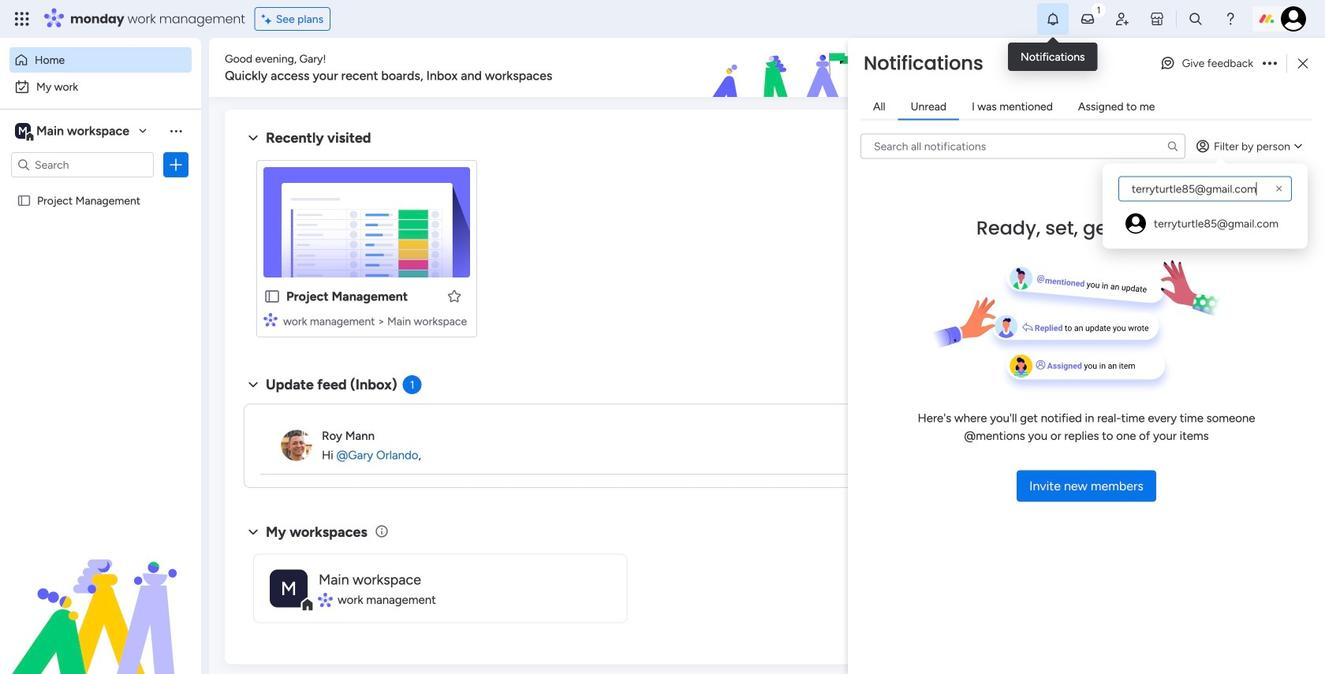 Task type: locate. For each thing, give the bounding box(es) containing it.
public board image
[[263, 288, 281, 305]]

0 horizontal spatial options image
[[168, 157, 184, 173]]

help center element
[[1065, 452, 1301, 515]]

options image right v2 bolt switch icon
[[1263, 59, 1277, 68]]

templates image image
[[1079, 119, 1287, 228]]

0 vertical spatial lottie animation element
[[619, 38, 1062, 98]]

close my workspaces image
[[244, 523, 263, 542]]

close recently visited image
[[244, 129, 263, 147]]

notifications image
[[1045, 11, 1061, 27]]

workspace image
[[15, 122, 31, 140]]

options image down workspace options image
[[168, 157, 184, 173]]

lottie animation image
[[619, 38, 1062, 98], [0, 515, 201, 674]]

0 horizontal spatial list box
[[0, 184, 201, 427]]

search image
[[1167, 140, 1179, 153]]

select product image
[[14, 11, 30, 27]]

1 horizontal spatial list box
[[1115, 176, 1295, 239]]

1 horizontal spatial options image
[[1263, 59, 1277, 68]]

None search field
[[860, 134, 1185, 159], [1118, 176, 1292, 202], [860, 134, 1185, 159], [1118, 176, 1292, 202]]

v2 user feedback image
[[1078, 59, 1089, 76]]

1 horizontal spatial lottie animation element
[[619, 38, 1062, 98]]

1 image
[[1092, 1, 1106, 19]]

option
[[9, 47, 192, 73], [9, 74, 192, 99], [0, 187, 201, 190]]

dialog
[[848, 38, 1325, 674]]

0 vertical spatial lottie animation image
[[619, 38, 1062, 98]]

options image
[[1263, 59, 1277, 68], [168, 157, 184, 173]]

workspace options image
[[168, 123, 184, 139]]

getting started element
[[1065, 377, 1301, 440]]

1 element
[[403, 375, 422, 394]]

list box
[[1115, 176, 1295, 239], [0, 184, 201, 427]]

lottie animation element
[[619, 38, 1062, 98], [0, 515, 201, 674]]

0 horizontal spatial lottie animation element
[[0, 515, 201, 674]]

see plans image
[[262, 10, 276, 28]]

0 horizontal spatial lottie animation image
[[0, 515, 201, 674]]

1 vertical spatial lottie animation element
[[0, 515, 201, 674]]

Search for content search field
[[1118, 176, 1292, 202]]

workspace image
[[270, 570, 308, 608]]

1 vertical spatial option
[[9, 74, 192, 99]]



Task type: describe. For each thing, give the bounding box(es) containing it.
v2 bolt switch image
[[1201, 59, 1210, 76]]

1 vertical spatial options image
[[168, 157, 184, 173]]

add to favorites image
[[446, 288, 462, 304]]

roy mann image
[[281, 430, 312, 461]]

2 vertical spatial option
[[0, 187, 201, 190]]

clear search image
[[1273, 183, 1286, 195]]

help image
[[1223, 11, 1238, 27]]

[object object] element
[[1118, 208, 1292, 239]]

1 vertical spatial lottie animation image
[[0, 515, 201, 674]]

workspace selection element
[[15, 121, 132, 142]]

monday marketplace image
[[1149, 11, 1165, 27]]

update feed image
[[1080, 11, 1096, 27]]

public board image
[[17, 193, 32, 208]]

0 vertical spatial option
[[9, 47, 192, 73]]

search everything image
[[1188, 11, 1204, 27]]

0 vertical spatial options image
[[1263, 59, 1277, 68]]

invite members image
[[1114, 11, 1130, 27]]

1 horizontal spatial lottie animation image
[[619, 38, 1062, 98]]

Search all notifications search field
[[860, 134, 1185, 159]]

close update feed (inbox) image
[[244, 375, 263, 394]]

give feedback image
[[1160, 55, 1176, 71]]

gary orlando image
[[1281, 6, 1306, 32]]

Search in workspace field
[[33, 156, 132, 174]]



Task type: vqa. For each thing, say whether or not it's contained in the screenshot.
ON to the left
no



